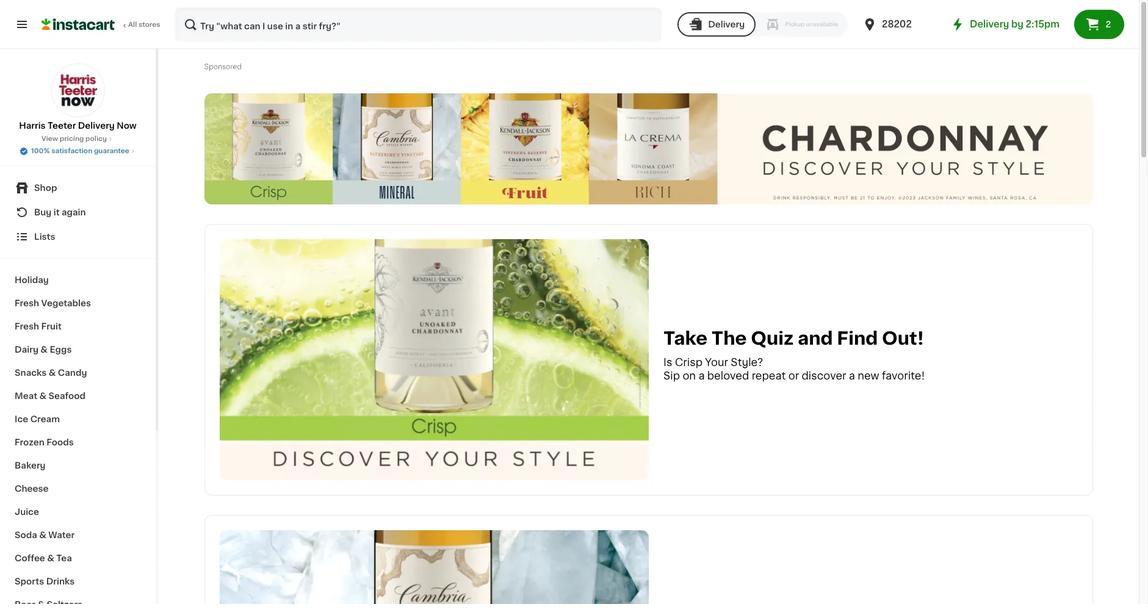 Task type: describe. For each thing, give the bounding box(es) containing it.
and
[[798, 330, 833, 347]]

dairy & eggs link
[[7, 338, 148, 361]]

& for dairy
[[40, 346, 48, 354]]

on
[[683, 371, 696, 381]]

frozen
[[15, 438, 44, 447]]

sponsored image
[[204, 63, 241, 71]]

all stores
[[128, 21, 160, 28]]

ice
[[15, 415, 28, 424]]

fresh fruit
[[15, 322, 62, 331]]

quiz
[[751, 330, 794, 347]]

snacks
[[15, 369, 47, 377]]

favorite!
[[882, 371, 925, 381]]

& for meat
[[39, 392, 46, 400]]

ice cream
[[15, 415, 60, 424]]

instacart logo image
[[42, 17, 115, 32]]

take the quiz and find out!
[[664, 330, 924, 347]]

lists
[[34, 233, 55, 241]]

frozen foods link
[[7, 431, 148, 454]]

policy
[[85, 136, 107, 142]]

juice link
[[7, 501, 148, 524]]

coffee & tea
[[15, 554, 72, 563]]

meat & seafood
[[15, 392, 85, 400]]

juice
[[15, 508, 39, 516]]

snacks & candy link
[[7, 361, 148, 385]]

delivery button
[[678, 12, 756, 37]]

tea
[[56, 554, 72, 563]]

fresh vegetables
[[15, 299, 91, 308]]

soda & water link
[[7, 524, 148, 547]]

seafood
[[49, 392, 85, 400]]

buy
[[34, 208, 52, 217]]

& for coffee
[[47, 554, 54, 563]]

water
[[48, 531, 75, 540]]

sports
[[15, 577, 44, 586]]

bakery link
[[7, 454, 148, 477]]

sip
[[664, 371, 680, 381]]

coffee
[[15, 554, 45, 563]]

all
[[128, 21, 137, 28]]

guarantee
[[94, 148, 129, 154]]

2:15pm
[[1026, 20, 1060, 29]]

2
[[1106, 20, 1111, 29]]

harris teeter delivery now logo image
[[51, 63, 105, 117]]

banner image
[[204, 93, 1093, 204]]

stores
[[139, 21, 160, 28]]

harris teeter delivery now
[[19, 121, 137, 130]]

100%
[[31, 148, 50, 154]]

holiday link
[[7, 269, 148, 292]]

fresh fruit link
[[7, 315, 148, 338]]

discover
[[802, 371, 846, 381]]

crisp image
[[220, 239, 649, 480]]

cream
[[30, 415, 60, 424]]

fresh for fresh fruit
[[15, 322, 39, 331]]

ice cream link
[[7, 408, 148, 431]]

bakery
[[15, 461, 46, 470]]

take
[[664, 330, 708, 347]]

2 button
[[1074, 10, 1124, 39]]

is crisp your style? sip on a beloved repeat or discover a new favorite!
[[664, 358, 925, 381]]

now
[[117, 121, 137, 130]]

cheese
[[15, 485, 48, 493]]

harris teeter delivery now link
[[19, 63, 137, 132]]

meat & seafood link
[[7, 385, 148, 408]]

Search field
[[176, 9, 661, 40]]

frozen foods
[[15, 438, 74, 447]]



Task type: vqa. For each thing, say whether or not it's contained in the screenshot.
Smart & Final Smart Advantage's Add
no



Task type: locate. For each thing, give the bounding box(es) containing it.
& right soda
[[39, 531, 46, 540]]

foods
[[46, 438, 74, 447]]

view pricing policy
[[41, 136, 107, 142]]

fresh
[[15, 299, 39, 308], [15, 322, 39, 331]]

new
[[858, 371, 879, 381]]

by
[[1012, 20, 1024, 29]]

dairy
[[15, 346, 38, 354]]

2 fresh from the top
[[15, 322, 39, 331]]

buy it again
[[34, 208, 86, 217]]

eggs
[[50, 346, 72, 354]]

a
[[699, 371, 705, 381], [849, 371, 855, 381]]

delivery by 2:15pm link
[[950, 17, 1060, 32]]

28202
[[882, 20, 912, 29]]

lists link
[[7, 225, 148, 249]]

again
[[62, 208, 86, 217]]

dairy & eggs
[[15, 346, 72, 354]]

the
[[712, 330, 747, 347]]

delivery
[[970, 20, 1009, 29], [708, 20, 745, 29], [78, 121, 115, 130]]

candy
[[58, 369, 87, 377]]

fruit
[[41, 322, 62, 331]]

& right meat
[[39, 392, 46, 400]]

is
[[664, 358, 672, 368]]

harris
[[19, 121, 46, 130]]

all stores link
[[42, 7, 161, 42]]

& inside dairy & eggs link
[[40, 346, 48, 354]]

1 vertical spatial fresh
[[15, 322, 39, 331]]

view pricing policy link
[[41, 134, 114, 144]]

a right on
[[699, 371, 705, 381]]

view
[[41, 136, 58, 142]]

fresh inside "link"
[[15, 322, 39, 331]]

& inside coffee & tea link
[[47, 554, 54, 563]]

& for soda
[[39, 531, 46, 540]]

& inside snacks & candy link
[[49, 369, 56, 377]]

crisp
[[675, 358, 703, 368]]

delivery for delivery by 2:15pm
[[970, 20, 1009, 29]]

service type group
[[678, 12, 848, 37]]

your
[[705, 358, 728, 368]]

0 horizontal spatial a
[[699, 371, 705, 381]]

holiday
[[15, 276, 49, 284]]

it
[[54, 208, 60, 217]]

100% satisfaction guarantee
[[31, 148, 129, 154]]

1 a from the left
[[699, 371, 705, 381]]

coffee & tea link
[[7, 547, 148, 570]]

delivery by 2:15pm
[[970, 20, 1060, 29]]

teeter
[[48, 121, 76, 130]]

0 horizontal spatial delivery
[[78, 121, 115, 130]]

style?
[[731, 358, 763, 368]]

delivery for delivery
[[708, 20, 745, 29]]

100% satisfaction guarantee button
[[19, 144, 137, 156]]

fresh down the "holiday"
[[15, 299, 39, 308]]

&
[[40, 346, 48, 354], [49, 369, 56, 377], [39, 392, 46, 400], [39, 531, 46, 540], [47, 554, 54, 563]]

None search field
[[175, 7, 662, 42]]

2 a from the left
[[849, 371, 855, 381]]

beloved
[[707, 371, 749, 381]]

shop link
[[7, 176, 148, 200]]

cheese link
[[7, 477, 148, 501]]

1 horizontal spatial delivery
[[708, 20, 745, 29]]

2 horizontal spatial delivery
[[970, 20, 1009, 29]]

28202 button
[[863, 7, 936, 42]]

repeat
[[752, 371, 786, 381]]

satisfaction
[[51, 148, 92, 154]]

find
[[837, 330, 878, 347]]

a left new
[[849, 371, 855, 381]]

soda
[[15, 531, 37, 540]]

& for snacks
[[49, 369, 56, 377]]

meat
[[15, 392, 37, 400]]

fresh up dairy
[[15, 322, 39, 331]]

fresh vegetables link
[[7, 292, 148, 315]]

& inside meat & seafood link
[[39, 392, 46, 400]]

drinks
[[46, 577, 75, 586]]

sports drinks link
[[7, 570, 148, 593]]

snacks & candy
[[15, 369, 87, 377]]

shop
[[34, 184, 57, 192]]

0 vertical spatial fresh
[[15, 299, 39, 308]]

pricing
[[60, 136, 84, 142]]

1 fresh from the top
[[15, 299, 39, 308]]

delivery inside button
[[708, 20, 745, 29]]

fresh for fresh vegetables
[[15, 299, 39, 308]]

& inside soda & water link
[[39, 531, 46, 540]]

soda & water
[[15, 531, 75, 540]]

vegetables
[[41, 299, 91, 308]]

& left eggs
[[40, 346, 48, 354]]

1 horizontal spatial a
[[849, 371, 855, 381]]

sports drinks
[[15, 577, 75, 586]]

buy it again link
[[7, 200, 148, 225]]

out!
[[882, 330, 924, 347]]

& left candy
[[49, 369, 56, 377]]

& left 'tea'
[[47, 554, 54, 563]]

or
[[788, 371, 799, 381]]



